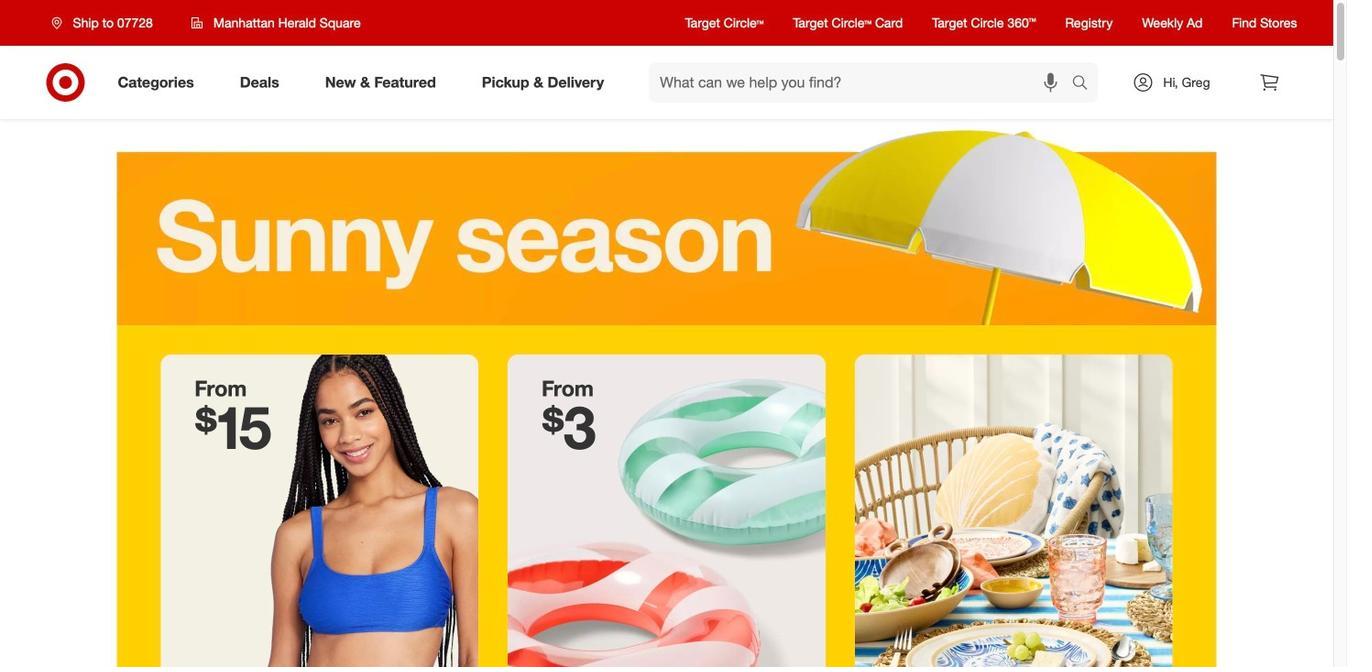 Task type: locate. For each thing, give the bounding box(es) containing it.
hi, greg image
[[1123, 62, 1164, 103]]



Task type: vqa. For each thing, say whether or not it's contained in the screenshot.
Hi, Greg 'image'
yes



Task type: describe. For each thing, give the bounding box(es) containing it.
What can we help you find? suggestions appear below search field
[[649, 62, 1077, 103]]

sunny season image
[[117, 119, 1217, 325]]



